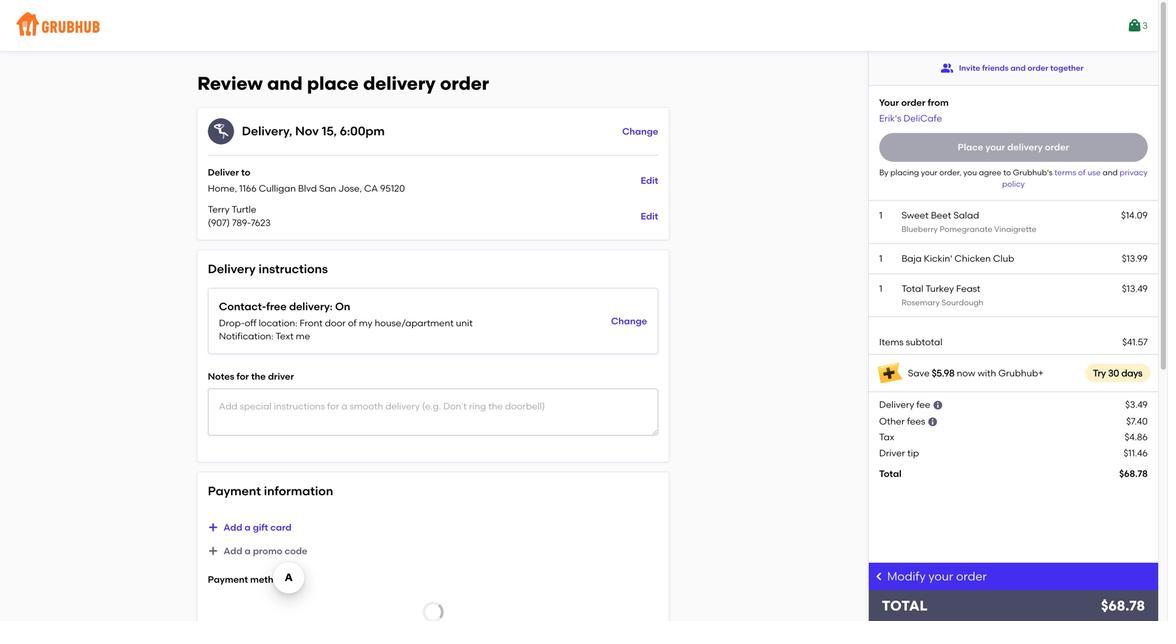 Task type: locate. For each thing, give the bounding box(es) containing it.
your inside place your delivery order button
[[986, 142, 1006, 153]]

0 vertical spatial a
[[245, 522, 251, 533]]

chicken
[[955, 253, 992, 264]]

friends
[[983, 63, 1009, 73]]

$68.78
[[1120, 468, 1148, 479], [1102, 598, 1146, 614]]

0 vertical spatial card
[[271, 522, 292, 533]]

your left order,
[[922, 168, 938, 177]]

text
[[276, 331, 294, 342]]

0 vertical spatial 1
[[880, 210, 883, 221]]

svg image down add a gift card button
[[208, 546, 218, 556]]

1 left the baja
[[880, 253, 883, 264]]

delivery up other
[[880, 399, 915, 410]]

instructions
[[259, 262, 328, 276]]

to inside deliver to home , 1166 culligan blvd san jose , ca 95120
[[241, 167, 251, 178]]

$11.46
[[1124, 447, 1148, 459]]

and right friends
[[1011, 63, 1026, 73]]

1 horizontal spatial and
[[1011, 63, 1026, 73]]

30
[[1109, 367, 1120, 379]]

change button
[[623, 120, 659, 143], [611, 309, 648, 333]]

1 vertical spatial add
[[224, 545, 243, 556]]

delivery
[[363, 72, 436, 94], [242, 124, 289, 138], [1008, 142, 1043, 153], [289, 300, 330, 313]]

to up the 1166
[[241, 167, 251, 178]]

1 vertical spatial payment
[[208, 574, 248, 585]]

2 a from the top
[[245, 545, 251, 556]]

0 horizontal spatial of
[[348, 317, 357, 328]]

1 horizontal spatial of
[[1079, 168, 1086, 177]]

0 horizontal spatial svg image
[[208, 522, 218, 533]]

2 vertical spatial your
[[929, 569, 954, 583]]

order inside your order from erik's delicafe
[[902, 97, 926, 108]]

1 horizontal spatial svg image
[[874, 571, 885, 582]]

0 horizontal spatial svg image
[[208, 546, 218, 556]]

svg image for add a gift card
[[208, 522, 218, 533]]

svg image for modify your order
[[874, 571, 885, 582]]

terms of use link
[[1055, 168, 1103, 177]]

jose
[[339, 183, 360, 194]]

club
[[994, 253, 1015, 264]]

your right place
[[986, 142, 1006, 153]]

and inside button
[[1011, 63, 1026, 73]]

3 button
[[1127, 14, 1148, 37]]

off
[[245, 317, 257, 328]]

review and place delivery order
[[197, 72, 489, 94]]

from
[[928, 97, 949, 108]]

beet
[[932, 210, 952, 221]]

for
[[237, 371, 249, 382]]

0 vertical spatial of
[[1079, 168, 1086, 177]]

0 vertical spatial change
[[623, 126, 659, 137]]

by
[[880, 168, 889, 177]]

days
[[1122, 367, 1143, 379]]

policy
[[1003, 179, 1025, 189]]

with
[[978, 367, 997, 379]]

delivery fee
[[880, 399, 931, 410]]

0 vertical spatial add
[[224, 522, 243, 533]]

a
[[245, 522, 251, 533], [245, 545, 251, 556]]

add inside button
[[224, 522, 243, 533]]

0 horizontal spatial to
[[241, 167, 251, 178]]

a inside button
[[245, 522, 251, 533]]

of left my
[[348, 317, 357, 328]]

subscription badge image
[[877, 360, 903, 386]]

total up rosemary at the top right
[[902, 283, 924, 294]]

to up policy
[[1004, 168, 1012, 177]]

svg image left the add a gift card
[[208, 522, 218, 533]]

a left gift
[[245, 522, 251, 533]]

contact-free delivery : on drop-off location: front door of my house/apartment unit notification: text me
[[219, 300, 473, 342]]

1 for sweet beet salad
[[880, 210, 883, 221]]

total
[[902, 283, 924, 294], [880, 468, 902, 479], [882, 598, 928, 614]]

$4.86
[[1125, 431, 1148, 443]]

, left nov
[[289, 124, 292, 138]]

new
[[246, 597, 266, 608]]

add inside button
[[224, 545, 243, 556]]

3 1 from the top
[[880, 283, 883, 294]]

delivery , nov 15, 6:00pm
[[242, 124, 385, 138]]

1 vertical spatial your
[[922, 168, 938, 177]]

place your delivery order
[[958, 142, 1070, 153]]

1 add from the top
[[224, 522, 243, 533]]

and
[[1011, 63, 1026, 73], [267, 72, 303, 94], [1103, 168, 1118, 177]]

save $5.98 now with grubhub+
[[909, 367, 1044, 379]]

1 a from the top
[[245, 522, 251, 533]]

delivery
[[208, 262, 256, 276], [880, 399, 915, 410]]

order
[[1028, 63, 1049, 73], [440, 72, 489, 94], [902, 97, 926, 108], [1046, 142, 1070, 153], [957, 569, 987, 583]]

total down driver
[[880, 468, 902, 479]]

delivery up the contact-
[[208, 262, 256, 276]]

2 vertical spatial svg image
[[874, 571, 885, 582]]

add for add a gift card
[[224, 522, 243, 533]]

0 vertical spatial your
[[986, 142, 1006, 153]]

delivery icon image
[[208, 118, 234, 145]]

payment for payment
[[208, 574, 248, 585]]

1 vertical spatial edit
[[641, 210, 659, 222]]

your
[[986, 142, 1006, 153], [922, 168, 938, 177], [929, 569, 954, 583]]

15,
[[322, 124, 337, 138]]

, left the 1166
[[235, 183, 237, 194]]

edit for terry turtle (907) 789-7623
[[641, 210, 659, 222]]

payment up add a gift card button
[[208, 484, 261, 498]]

1 left sweet
[[880, 210, 883, 221]]

0 vertical spatial delivery
[[208, 262, 256, 276]]

1 vertical spatial svg image
[[208, 522, 218, 533]]

1 horizontal spatial delivery
[[880, 399, 915, 410]]

2 horizontal spatial svg image
[[933, 400, 944, 410]]

1 vertical spatial delivery
[[880, 399, 915, 410]]

driver tip
[[880, 447, 920, 459]]

0 horizontal spatial card
[[271, 522, 292, 533]]

payment up new
[[208, 574, 248, 585]]

change for nov 15, 6:00pm
[[623, 126, 659, 137]]

a inside button
[[245, 545, 251, 556]]

1 horizontal spatial svg image
[[928, 417, 939, 427]]

change button for drop-off location:
[[611, 309, 648, 333]]

kickin'
[[924, 253, 953, 264]]

1 edit button from the top
[[641, 169, 659, 192]]

0 vertical spatial payment
[[208, 484, 261, 498]]

privacy policy link
[[1003, 168, 1148, 189]]

1 vertical spatial change button
[[611, 309, 648, 333]]

new credit card
[[246, 597, 317, 608]]

1 vertical spatial 1
[[880, 253, 883, 264]]

95120
[[380, 183, 405, 194]]

7623
[[251, 217, 271, 228]]

total down modify
[[882, 598, 928, 614]]

notes
[[208, 371, 234, 382]]

svg image right fees
[[928, 417, 939, 427]]

1 vertical spatial $68.78
[[1102, 598, 1146, 614]]

try 30 days
[[1094, 367, 1143, 379]]

$13.49
[[1123, 283, 1148, 294]]

0 horizontal spatial delivery
[[208, 262, 256, 276]]

, left "ca"
[[360, 183, 362, 194]]

contact-
[[219, 300, 266, 313]]

svg image
[[928, 417, 939, 427], [208, 546, 218, 556]]

0 vertical spatial total
[[902, 283, 924, 294]]

2 edit from the top
[[641, 210, 659, 222]]

Notes for the driver text field
[[208, 388, 659, 436]]

delivery up 6:00pm
[[363, 72, 436, 94]]

1 vertical spatial edit button
[[641, 204, 659, 228]]

add down add a gift card button
[[224, 545, 243, 556]]

card right gift
[[271, 522, 292, 533]]

1 vertical spatial card
[[296, 597, 317, 608]]

1 payment from the top
[[208, 484, 261, 498]]

2 payment from the top
[[208, 574, 248, 585]]

deliver
[[208, 167, 239, 178]]

a left promo
[[245, 545, 251, 556]]

edit
[[641, 175, 659, 186], [641, 210, 659, 222]]

1 vertical spatial a
[[245, 545, 251, 556]]

2 edit button from the top
[[641, 204, 659, 228]]

of left the use
[[1079, 168, 1086, 177]]

card
[[271, 522, 292, 533], [296, 597, 317, 608]]

2 vertical spatial 1
[[880, 283, 883, 294]]

payment information
[[208, 484, 333, 498]]

1 vertical spatial change
[[611, 315, 648, 326]]

ca
[[364, 183, 378, 194]]

add left gift
[[224, 522, 243, 533]]

1 edit from the top
[[641, 175, 659, 186]]

deliver to home , 1166 culligan blvd san jose , ca 95120
[[208, 167, 405, 194]]

1 vertical spatial of
[[348, 317, 357, 328]]

0 vertical spatial edit button
[[641, 169, 659, 192]]

delivery up grubhub's
[[1008, 142, 1043, 153]]

1 1 from the top
[[880, 210, 883, 221]]

main navigation navigation
[[0, 0, 1159, 51]]

$14.09
[[1122, 210, 1148, 221]]

2 horizontal spatial ,
[[360, 183, 362, 194]]

0 vertical spatial edit
[[641, 175, 659, 186]]

method
[[250, 574, 285, 585]]

and left place
[[267, 72, 303, 94]]

,
[[289, 124, 292, 138], [235, 183, 237, 194], [360, 183, 362, 194]]

delivery up front
[[289, 300, 330, 313]]

by placing your order, you agree to grubhub's terms of use and
[[880, 168, 1118, 177]]

1 vertical spatial total
[[880, 468, 902, 479]]

feast
[[957, 283, 981, 294]]

drop-
[[219, 317, 245, 328]]

subtotal
[[906, 337, 943, 348]]

total turkey feast
[[902, 283, 981, 294]]

2 1 from the top
[[880, 253, 883, 264]]

tax
[[880, 431, 895, 443]]

svg image right fee on the bottom of page
[[933, 400, 944, 410]]

card right credit
[[296, 597, 317, 608]]

svg image inside add a gift card button
[[208, 522, 218, 533]]

placing
[[891, 168, 920, 177]]

your right modify
[[929, 569, 954, 583]]

svg image left modify
[[874, 571, 885, 582]]

edit button for terry turtle (907) 789-7623
[[641, 204, 659, 228]]

place
[[307, 72, 359, 94]]

and right the use
[[1103, 168, 1118, 177]]

delivery left nov
[[242, 124, 289, 138]]

of inside the contact-free delivery : on drop-off location: front door of my house/apartment unit notification: text me
[[348, 317, 357, 328]]

1 up items
[[880, 283, 883, 294]]

1 vertical spatial svg image
[[208, 546, 218, 556]]

svg image
[[933, 400, 944, 410], [208, 522, 218, 533], [874, 571, 885, 582]]

2 add from the top
[[224, 545, 243, 556]]

add a gift card button
[[208, 516, 292, 539]]

0 vertical spatial change button
[[623, 120, 659, 143]]



Task type: describe. For each thing, give the bounding box(es) containing it.
change button for nov 15, 6:00pm
[[623, 120, 659, 143]]

6:00pm
[[340, 124, 385, 138]]

salad
[[954, 210, 980, 221]]

items
[[880, 337, 904, 348]]

vinaigrette
[[995, 224, 1037, 234]]

me
[[296, 331, 310, 342]]

sourdough
[[942, 298, 984, 307]]

privacy policy
[[1003, 168, 1148, 189]]

1 horizontal spatial ,
[[289, 124, 292, 138]]

erik's
[[880, 113, 902, 124]]

1 for total turkey feast
[[880, 283, 883, 294]]

0 vertical spatial svg image
[[928, 417, 939, 427]]

$14.09 blueberry pomegranate vinaigrette
[[902, 210, 1148, 234]]

door
[[325, 317, 346, 328]]

house/apartment
[[375, 317, 454, 328]]

add a promo code
[[224, 545, 308, 556]]

your order from erik's delicafe
[[880, 97, 949, 124]]

3
[[1143, 20, 1148, 31]]

card inside button
[[271, 522, 292, 533]]

your for place
[[986, 142, 1006, 153]]

your for modify
[[929, 569, 954, 583]]

1 horizontal spatial to
[[1004, 168, 1012, 177]]

place your delivery order button
[[880, 133, 1148, 162]]

0 horizontal spatial ,
[[235, 183, 237, 194]]

fee
[[917, 399, 931, 410]]

front
[[300, 317, 323, 328]]

turtle
[[232, 204, 257, 215]]

use
[[1088, 168, 1101, 177]]

delivery inside the contact-free delivery : on drop-off location: front door of my house/apartment unit notification: text me
[[289, 300, 330, 313]]

terry turtle (907) 789-7623
[[208, 204, 271, 228]]

:
[[330, 300, 333, 313]]

add a promo code button
[[208, 539, 308, 563]]

add a gift card
[[224, 522, 292, 533]]

credit
[[268, 597, 294, 608]]

$3.49
[[1126, 399, 1148, 410]]

the
[[251, 371, 266, 382]]

items subtotal
[[880, 337, 943, 348]]

$5.98
[[932, 367, 955, 379]]

0 horizontal spatial and
[[267, 72, 303, 94]]

2 horizontal spatial and
[[1103, 168, 1118, 177]]

pomegranate
[[940, 224, 993, 234]]

2 vertical spatial total
[[882, 598, 928, 614]]

delivery inside button
[[1008, 142, 1043, 153]]

blueberry
[[902, 224, 938, 234]]

now
[[957, 367, 976, 379]]

privacy
[[1120, 168, 1148, 177]]

free
[[266, 300, 287, 313]]

0 vertical spatial svg image
[[933, 400, 944, 410]]

a for gift
[[245, 522, 251, 533]]

add for add a promo code
[[224, 545, 243, 556]]

agree
[[979, 168, 1002, 177]]

1 horizontal spatial card
[[296, 597, 317, 608]]

payment for review
[[208, 484, 261, 498]]

san
[[319, 183, 336, 194]]

grubhub+
[[999, 367, 1044, 379]]

baja kickin' chicken club
[[902, 253, 1015, 264]]

order,
[[940, 168, 962, 177]]

delivery for delivery instructions
[[208, 262, 256, 276]]

location:
[[259, 317, 298, 328]]

$13.49 rosemary sourdough
[[902, 283, 1148, 307]]

code
[[285, 545, 308, 556]]

invite
[[960, 63, 981, 73]]

change for drop-off location:
[[611, 315, 648, 326]]

driver
[[880, 447, 906, 459]]

a for promo
[[245, 545, 251, 556]]

people icon image
[[941, 62, 954, 75]]

$41.57
[[1123, 337, 1148, 348]]

try
[[1094, 367, 1107, 379]]

your
[[880, 97, 900, 108]]

svg image inside add a promo code button
[[208, 546, 218, 556]]

invite friends and order together button
[[941, 56, 1084, 80]]

$7.40
[[1127, 416, 1148, 427]]

blvd
[[298, 183, 317, 194]]

nov
[[295, 124, 319, 138]]

home
[[208, 183, 235, 194]]

erik's delicafe link
[[880, 113, 943, 124]]

promo
[[253, 545, 283, 556]]

tip
[[908, 447, 920, 459]]

fees
[[908, 416, 926, 427]]

edit for deliver to home , 1166 culligan blvd san jose , ca 95120
[[641, 175, 659, 186]]

notes for the driver
[[208, 371, 294, 382]]

invite friends and order together
[[960, 63, 1084, 73]]

delivery for delivery fee
[[880, 399, 915, 410]]

culligan
[[259, 183, 296, 194]]

terms
[[1055, 168, 1077, 177]]

information
[[264, 484, 333, 498]]

sweet
[[902, 210, 929, 221]]

rosemary
[[902, 298, 940, 307]]

edit button for deliver to home , 1166 culligan blvd san jose , ca 95120
[[641, 169, 659, 192]]

together
[[1051, 63, 1084, 73]]

you
[[964, 168, 978, 177]]

0 vertical spatial $68.78
[[1120, 468, 1148, 479]]

place
[[958, 142, 984, 153]]

1 for baja kickin' chicken club
[[880, 253, 883, 264]]

driver
[[268, 371, 294, 382]]

payment method
[[208, 574, 285, 585]]

other
[[880, 416, 905, 427]]



Task type: vqa. For each thing, say whether or not it's contained in the screenshot.
first Romaine, from the left
no



